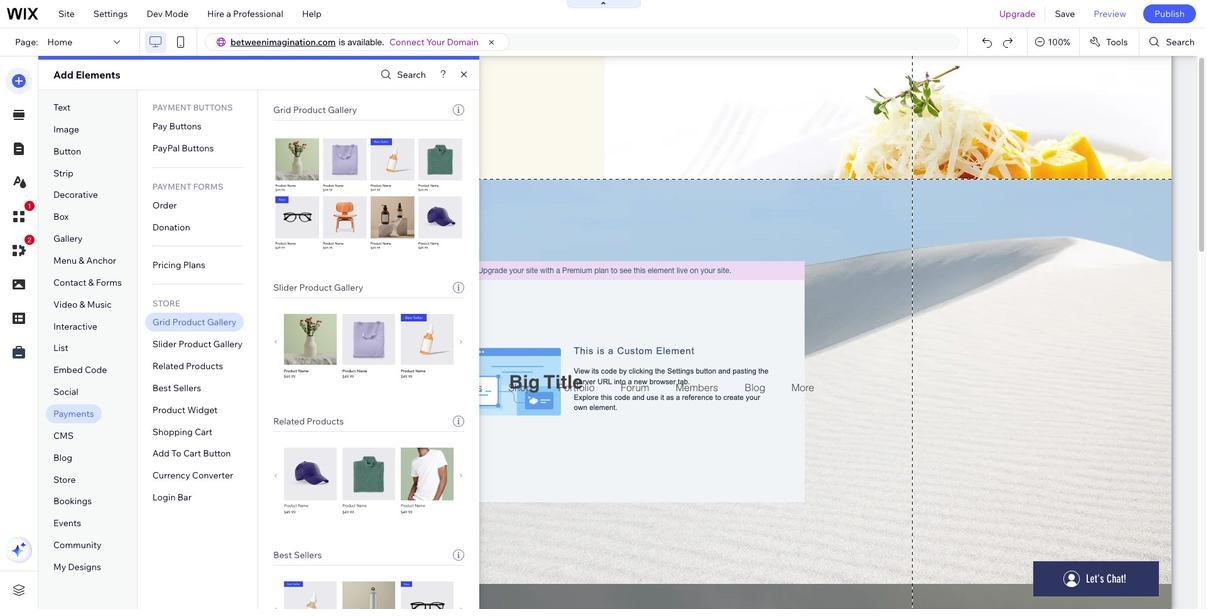 Task type: locate. For each thing, give the bounding box(es) containing it.
help
[[302, 8, 321, 19]]

& right 'contact'
[[88, 277, 94, 288]]

&
[[79, 255, 84, 266], [88, 277, 94, 288], [80, 299, 85, 310]]

cart down widget at the left of the page
[[195, 426, 212, 438]]

& right video at the left of page
[[80, 299, 85, 310]]

blog
[[53, 452, 72, 463]]

buttons for pay buttons
[[169, 121, 201, 132]]

1 vertical spatial grid
[[153, 317, 170, 328]]

button down image
[[53, 146, 81, 157]]

1 vertical spatial slider
[[153, 339, 177, 350]]

1 vertical spatial cart
[[183, 448, 201, 459]]

paypal buttons
[[153, 143, 214, 154]]

buttons
[[193, 102, 233, 112], [169, 121, 201, 132], [182, 143, 214, 154]]

add for add to cart button
[[153, 448, 170, 459]]

& right menu
[[79, 255, 84, 266]]

product
[[293, 104, 326, 116], [299, 282, 332, 293], [172, 317, 205, 328], [179, 339, 211, 350], [153, 404, 185, 416]]

elements
[[76, 68, 120, 81]]

professional
[[233, 8, 283, 19]]

social
[[53, 386, 78, 398]]

forms down paypal buttons
[[193, 181, 223, 191]]

pay
[[153, 121, 167, 132]]

2 vertical spatial buttons
[[182, 143, 214, 154]]

converter
[[192, 470, 233, 481]]

0 vertical spatial related products
[[153, 361, 223, 372]]

2 vertical spatial &
[[80, 299, 85, 310]]

1 horizontal spatial button
[[203, 448, 231, 459]]

0 vertical spatial buttons
[[193, 102, 233, 112]]

1 horizontal spatial store
[[153, 299, 180, 309]]

product widget
[[153, 404, 218, 416]]

1 vertical spatial sellers
[[294, 550, 322, 561]]

payment for payment buttons
[[153, 102, 191, 112]]

0 horizontal spatial store
[[53, 474, 76, 485]]

preview
[[1094, 8, 1126, 19]]

0 vertical spatial grid product gallery
[[273, 104, 357, 116]]

decorative
[[53, 189, 98, 201]]

community
[[53, 540, 101, 551]]

1 horizontal spatial sellers
[[294, 550, 322, 561]]

payment
[[153, 102, 191, 112], [153, 181, 191, 191]]

0 vertical spatial button
[[53, 146, 81, 157]]

0 vertical spatial payment
[[153, 102, 191, 112]]

add
[[53, 68, 73, 81], [153, 448, 170, 459]]

gallery
[[328, 104, 357, 116], [53, 233, 83, 244], [334, 282, 363, 293], [207, 317, 236, 328], [213, 339, 242, 350]]

events
[[53, 518, 81, 529]]

buttons down 'payment buttons'
[[169, 121, 201, 132]]

1 horizontal spatial related products
[[273, 416, 344, 427]]

hire
[[207, 8, 224, 19]]

login bar
[[153, 492, 192, 503]]

add up "text"
[[53, 68, 73, 81]]

connect
[[389, 36, 425, 48]]

store
[[153, 299, 180, 309], [53, 474, 76, 485]]

betweenimagination.com
[[231, 36, 336, 48]]

1 vertical spatial button
[[203, 448, 231, 459]]

0 horizontal spatial slider product gallery
[[153, 339, 242, 350]]

my
[[53, 562, 66, 573]]

payment up order
[[153, 181, 191, 191]]

add left 'to'
[[153, 448, 170, 459]]

0 horizontal spatial best sellers
[[153, 382, 201, 394]]

1 vertical spatial search button
[[378, 66, 426, 84]]

0 vertical spatial related
[[153, 361, 184, 372]]

0 horizontal spatial forms
[[96, 277, 122, 288]]

forms down anchor at the left top of the page
[[96, 277, 122, 288]]

sellers
[[173, 382, 201, 394], [294, 550, 322, 561]]

is available. connect your domain
[[339, 36, 479, 48]]

search button
[[1140, 28, 1206, 56], [378, 66, 426, 84]]

store down blog
[[53, 474, 76, 485]]

publish button
[[1143, 4, 1196, 23]]

related
[[153, 361, 184, 372], [273, 416, 305, 427]]

1 horizontal spatial search button
[[1140, 28, 1206, 56]]

slider product gallery
[[273, 282, 363, 293], [153, 339, 242, 350]]

cart right 'to'
[[183, 448, 201, 459]]

button
[[53, 146, 81, 157], [203, 448, 231, 459]]

search down publish
[[1166, 36, 1195, 48]]

0 horizontal spatial search
[[397, 69, 426, 80]]

0 horizontal spatial best
[[153, 382, 171, 394]]

strip
[[53, 167, 73, 179]]

1 horizontal spatial slider product gallery
[[273, 282, 363, 293]]

forms
[[193, 181, 223, 191], [96, 277, 122, 288]]

1 vertical spatial payment
[[153, 181, 191, 191]]

order
[[153, 200, 177, 211]]

my designs
[[53, 562, 101, 573]]

best
[[153, 382, 171, 394], [273, 550, 292, 561]]

search button down connect
[[378, 66, 426, 84]]

grid product gallery
[[273, 104, 357, 116], [153, 317, 236, 328]]

payment up pay buttons
[[153, 102, 191, 112]]

search button down 'publish' button
[[1140, 28, 1206, 56]]

0 horizontal spatial related products
[[153, 361, 223, 372]]

0 horizontal spatial add
[[53, 68, 73, 81]]

0 vertical spatial add
[[53, 68, 73, 81]]

0 horizontal spatial slider
[[153, 339, 177, 350]]

buttons up pay buttons
[[193, 102, 233, 112]]

0 vertical spatial best
[[153, 382, 171, 394]]

1 vertical spatial products
[[307, 416, 344, 427]]

best sellers
[[153, 382, 201, 394], [273, 550, 322, 561]]

0 vertical spatial &
[[79, 255, 84, 266]]

0 vertical spatial forms
[[193, 181, 223, 191]]

search down is available. connect your domain
[[397, 69, 426, 80]]

bar
[[178, 492, 192, 503]]

dev mode
[[147, 8, 189, 19]]

settings
[[93, 8, 128, 19]]

search
[[1166, 36, 1195, 48], [397, 69, 426, 80]]

box
[[53, 211, 69, 223]]

1 vertical spatial grid product gallery
[[153, 317, 236, 328]]

1 horizontal spatial slider
[[273, 282, 297, 293]]

store down pricing
[[153, 299, 180, 309]]

payment forms
[[153, 181, 223, 191]]

donation
[[153, 221, 190, 233]]

1 vertical spatial related
[[273, 416, 305, 427]]

button up converter
[[203, 448, 231, 459]]

anchor
[[86, 255, 116, 266]]

1 vertical spatial related products
[[273, 416, 344, 427]]

1
[[28, 202, 31, 210]]

2 button
[[6, 235, 35, 264]]

cart
[[195, 426, 212, 438], [183, 448, 201, 459]]

0 horizontal spatial related
[[153, 361, 184, 372]]

1 horizontal spatial grid product gallery
[[273, 104, 357, 116]]

0 horizontal spatial button
[[53, 146, 81, 157]]

buttons for paypal buttons
[[182, 143, 214, 154]]

bookings
[[53, 496, 92, 507]]

1 vertical spatial buttons
[[169, 121, 201, 132]]

0 vertical spatial slider product gallery
[[273, 282, 363, 293]]

0 vertical spatial sellers
[[173, 382, 201, 394]]

1 vertical spatial forms
[[96, 277, 122, 288]]

1 horizontal spatial add
[[153, 448, 170, 459]]

pricing
[[153, 260, 181, 271]]

1 vertical spatial best
[[273, 550, 292, 561]]

menu
[[53, 255, 77, 266]]

1 vertical spatial best sellers
[[273, 550, 322, 561]]

0 vertical spatial store
[[153, 299, 180, 309]]

buttons down pay buttons
[[182, 143, 214, 154]]

0 vertical spatial search
[[1166, 36, 1195, 48]]

grid
[[273, 104, 291, 116], [153, 317, 170, 328]]

1 vertical spatial add
[[153, 448, 170, 459]]

1 vertical spatial store
[[53, 474, 76, 485]]

products
[[186, 361, 223, 372], [307, 416, 344, 427]]

0 vertical spatial products
[[186, 361, 223, 372]]

save button
[[1046, 0, 1084, 28]]

1 vertical spatial &
[[88, 277, 94, 288]]

related products
[[153, 361, 223, 372], [273, 416, 344, 427]]

1 horizontal spatial search
[[1166, 36, 1195, 48]]

code
[[85, 365, 107, 376]]

100%
[[1048, 36, 1070, 48]]

a
[[226, 8, 231, 19]]

1 payment from the top
[[153, 102, 191, 112]]

site
[[58, 8, 75, 19]]

0 horizontal spatial search button
[[378, 66, 426, 84]]

0 vertical spatial grid
[[273, 104, 291, 116]]

2 payment from the top
[[153, 181, 191, 191]]

slider
[[273, 282, 297, 293], [153, 339, 177, 350]]

designs
[[68, 562, 101, 573]]



Task type: vqa. For each thing, say whether or not it's contained in the screenshot.
2nd 'Info' from the bottom of the page
no



Task type: describe. For each thing, give the bounding box(es) containing it.
0 vertical spatial cart
[[195, 426, 212, 438]]

currency converter
[[153, 470, 233, 481]]

is
[[339, 37, 345, 47]]

payment for payment forms
[[153, 181, 191, 191]]

1 horizontal spatial best
[[273, 550, 292, 561]]

mode
[[165, 8, 189, 19]]

video
[[53, 299, 78, 310]]

buttons for payment buttons
[[193, 102, 233, 112]]

payments
[[53, 408, 94, 420]]

to
[[172, 448, 181, 459]]

1 horizontal spatial related
[[273, 416, 305, 427]]

list
[[53, 343, 68, 354]]

contact & forms
[[53, 277, 122, 288]]

0 horizontal spatial grid product gallery
[[153, 317, 236, 328]]

& for contact
[[88, 277, 94, 288]]

dev
[[147, 8, 163, 19]]

0 horizontal spatial grid
[[153, 317, 170, 328]]

1 horizontal spatial best sellers
[[273, 550, 322, 561]]

preview button
[[1084, 0, 1136, 28]]

pricing plans
[[153, 260, 205, 271]]

plans
[[183, 260, 205, 271]]

payment buttons
[[153, 102, 233, 112]]

0 horizontal spatial sellers
[[173, 382, 201, 394]]

your
[[426, 36, 445, 48]]

home
[[47, 36, 72, 48]]

1 horizontal spatial grid
[[273, 104, 291, 116]]

100% button
[[1028, 28, 1079, 56]]

add elements
[[53, 68, 120, 81]]

add to cart button
[[153, 448, 231, 459]]

text
[[53, 102, 70, 113]]

available.
[[348, 37, 384, 47]]

cms
[[53, 430, 73, 442]]

embed
[[53, 365, 83, 376]]

tools button
[[1080, 28, 1139, 56]]

& for video
[[80, 299, 85, 310]]

login
[[153, 492, 176, 503]]

0 vertical spatial search button
[[1140, 28, 1206, 56]]

1 vertical spatial search
[[397, 69, 426, 80]]

1 horizontal spatial forms
[[193, 181, 223, 191]]

upgrade
[[999, 8, 1035, 19]]

0 horizontal spatial products
[[186, 361, 223, 372]]

paypal
[[153, 143, 180, 154]]

domain
[[447, 36, 479, 48]]

embed code
[[53, 365, 107, 376]]

currency
[[153, 470, 190, 481]]

save
[[1055, 8, 1075, 19]]

interactive
[[53, 321, 97, 332]]

menu & anchor
[[53, 255, 116, 266]]

widget
[[187, 404, 218, 416]]

add for add elements
[[53, 68, 73, 81]]

1 button
[[6, 201, 35, 230]]

shopping cart
[[153, 426, 212, 438]]

1 vertical spatial slider product gallery
[[153, 339, 242, 350]]

& for menu
[[79, 255, 84, 266]]

shopping
[[153, 426, 193, 438]]

0 vertical spatial slider
[[273, 282, 297, 293]]

image
[[53, 124, 79, 135]]

tools
[[1106, 36, 1128, 48]]

contact
[[53, 277, 86, 288]]

hire a professional
[[207, 8, 283, 19]]

pay buttons
[[153, 121, 201, 132]]

0 vertical spatial best sellers
[[153, 382, 201, 394]]

video & music
[[53, 299, 112, 310]]

2
[[28, 236, 31, 244]]

publish
[[1155, 8, 1185, 19]]

music
[[87, 299, 112, 310]]

1 horizontal spatial products
[[307, 416, 344, 427]]



